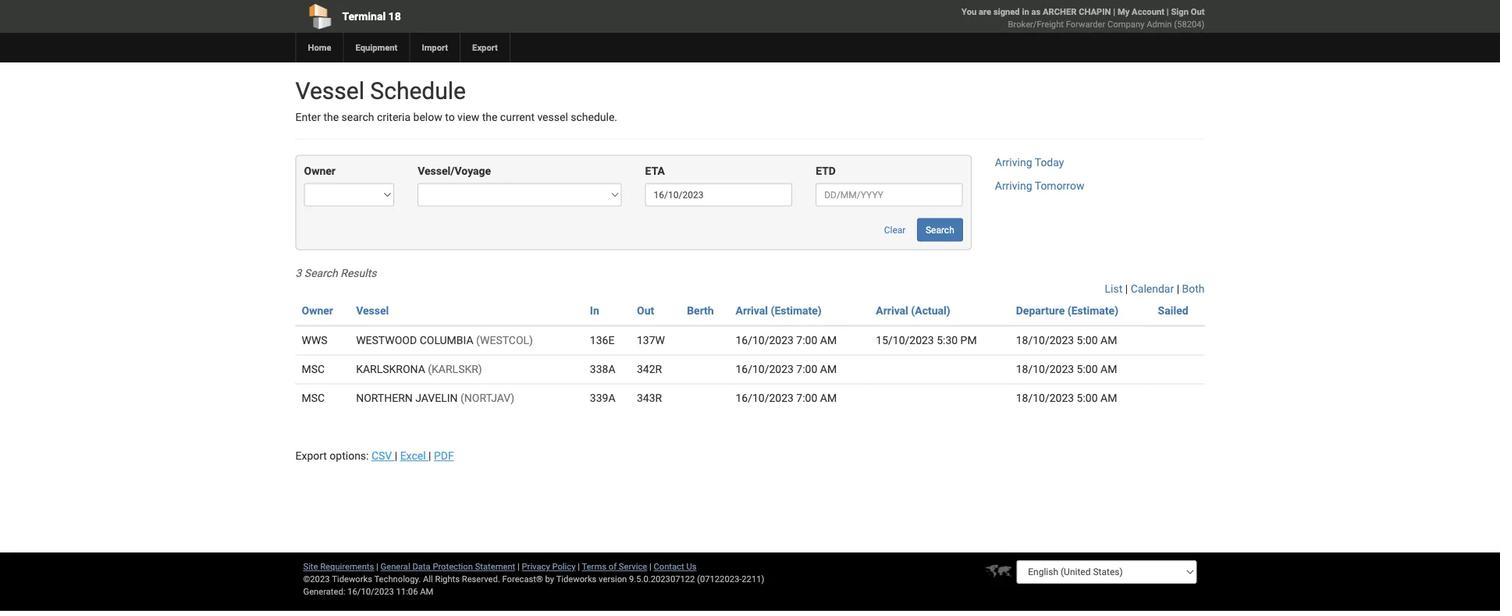 Task type: describe. For each thing, give the bounding box(es) containing it.
pm
[[961, 334, 977, 347]]

16/10/2023 for 343r
[[736, 392, 794, 405]]

msc for karlskrona (karlskr)
[[302, 363, 325, 376]]

terminal
[[342, 10, 386, 23]]

5:00 for 343r
[[1077, 392, 1098, 405]]

339a
[[590, 392, 616, 405]]

export for export
[[472, 43, 498, 53]]

import
[[422, 43, 448, 53]]

columbia
[[420, 334, 474, 347]]

you are signed in as archer chapin | my account | sign out broker/freight forwarder company admin (58204)
[[962, 7, 1205, 29]]

vessel link
[[356, 304, 389, 317]]

karlskrona
[[356, 363, 425, 376]]

vessel schedule enter the search criteria below to view the current vessel schedule.
[[296, 77, 618, 124]]

statement
[[475, 562, 516, 572]]

equipment link
[[343, 33, 409, 62]]

arrival for arrival (actual)
[[876, 304, 909, 317]]

search button
[[917, 218, 963, 242]]

msc for northern javelin (nortjav)
[[302, 392, 325, 405]]

contact
[[654, 562, 684, 572]]

import link
[[409, 33, 460, 62]]

owner link
[[302, 304, 333, 317]]

terminal 18
[[342, 10, 401, 23]]

privacy policy link
[[522, 562, 576, 572]]

both
[[1183, 283, 1205, 295]]

forwarder
[[1066, 19, 1106, 29]]

all
[[423, 574, 433, 584]]

sign
[[1172, 7, 1189, 17]]

arrival (actual) link
[[876, 304, 951, 317]]

berth
[[687, 304, 714, 317]]

of
[[609, 562, 617, 572]]

list
[[1105, 283, 1123, 295]]

westwood
[[356, 334, 417, 347]]

1 vertical spatial owner
[[302, 304, 333, 317]]

(nortjav)
[[461, 392, 515, 405]]

view
[[458, 111, 480, 124]]

arriving tomorrow link
[[995, 180, 1085, 192]]

berth link
[[687, 304, 714, 317]]

| right list link
[[1126, 283, 1128, 295]]

18/10/2023 for 342r
[[1016, 363, 1075, 376]]

to
[[445, 111, 455, 124]]

7:00 for 342r
[[797, 363, 818, 376]]

arriving tomorrow
[[995, 180, 1085, 192]]

16/10/2023 for 137w
[[736, 334, 794, 347]]

| left "pdf"
[[429, 450, 431, 463]]

9.5.0.202307122
[[629, 574, 695, 584]]

reserved.
[[462, 574, 500, 584]]

11:06
[[396, 587, 418, 597]]

3
[[296, 267, 302, 280]]

technology.
[[374, 574, 421, 584]]

schedule.
[[571, 111, 618, 124]]

sailed link
[[1158, 304, 1189, 317]]

northern
[[356, 392, 413, 405]]

vessel
[[538, 111, 568, 124]]

company
[[1108, 19, 1145, 29]]

©2023 tideworks
[[303, 574, 372, 584]]

rights
[[435, 574, 460, 584]]

you
[[962, 7, 977, 17]]

arriving today
[[995, 156, 1065, 169]]

(estimate) for departure (estimate)
[[1068, 304, 1119, 317]]

general data protection statement link
[[381, 562, 516, 572]]

today
[[1035, 156, 1065, 169]]

in
[[590, 304, 599, 317]]

7:00 for 137w
[[797, 334, 818, 347]]

vessel for vessel
[[356, 304, 389, 317]]

account
[[1132, 7, 1165, 17]]

16/10/2023 7:00 am for 342r
[[736, 363, 837, 376]]

1 the from the left
[[324, 111, 339, 124]]

(07122023-
[[697, 574, 742, 584]]

16/10/2023 7:00 am for 137w
[[736, 334, 837, 347]]

16/10/2023 7:00 am for 343r
[[736, 392, 837, 405]]

policy
[[552, 562, 576, 572]]

search inside 3 search results list | calendar | both
[[304, 267, 338, 280]]

search inside button
[[926, 224, 955, 235]]

as
[[1032, 7, 1041, 17]]

(actual)
[[911, 304, 951, 317]]

protection
[[433, 562, 473, 572]]

terms
[[582, 562, 607, 572]]

18/10/2023 for 343r
[[1016, 392, 1075, 405]]

18/10/2023 for 137w
[[1016, 334, 1075, 347]]

admin
[[1147, 19, 1172, 29]]

us
[[687, 562, 697, 572]]

schedule
[[370, 77, 466, 105]]

karlskrona (karlskr)
[[356, 363, 482, 376]]

clear button
[[876, 218, 915, 242]]

archer
[[1043, 7, 1077, 17]]

vessel for vessel schedule enter the search criteria below to view the current vessel schedule.
[[296, 77, 365, 105]]

home
[[308, 43, 331, 53]]

site requirements link
[[303, 562, 374, 572]]

18/10/2023 5:00 am for 343r
[[1016, 392, 1118, 405]]

| left general
[[376, 562, 379, 572]]

tomorrow
[[1035, 180, 1085, 192]]

terminal 18 link
[[296, 0, 661, 33]]

(58204)
[[1175, 19, 1205, 29]]

export link
[[460, 33, 510, 62]]

my account link
[[1118, 7, 1165, 17]]

site
[[303, 562, 318, 572]]

excel
[[400, 450, 426, 463]]

| right csv
[[395, 450, 398, 463]]

sign out link
[[1172, 7, 1205, 17]]

calendar
[[1131, 283, 1174, 295]]

136e
[[590, 334, 615, 347]]

16/10/2023 inside site requirements | general data protection statement | privacy policy | terms of service | contact us ©2023 tideworks technology. all rights reserved. forecast® by tideworks version 9.5.0.202307122 (07122023-2211) generated: 16/10/2023 11:06 am
[[348, 587, 394, 597]]

| left both
[[1177, 283, 1180, 295]]



Task type: locate. For each thing, give the bounding box(es) containing it.
(estimate) down list
[[1068, 304, 1119, 317]]

| up 9.5.0.202307122
[[650, 562, 652, 572]]

the right view
[[482, 111, 498, 124]]

export down terminal 18 link
[[472, 43, 498, 53]]

arriving down 'arriving today' "link"
[[995, 180, 1033, 192]]

(karlskr)
[[428, 363, 482, 376]]

arriving for arriving tomorrow
[[995, 180, 1033, 192]]

departure (estimate)
[[1016, 304, 1119, 317]]

1 horizontal spatial arrival
[[876, 304, 909, 317]]

vessel inside the vessel schedule enter the search criteria below to view the current vessel schedule.
[[296, 77, 365, 105]]

1 18/10/2023 5:00 am from the top
[[1016, 334, 1118, 347]]

2 vertical spatial 5:00
[[1077, 392, 1098, 405]]

| up tideworks at left
[[578, 562, 580, 572]]

0 vertical spatial 16/10/2023 7:00 am
[[736, 334, 837, 347]]

0 vertical spatial out
[[1191, 7, 1205, 17]]

2 vertical spatial 16/10/2023 7:00 am
[[736, 392, 837, 405]]

ETD text field
[[816, 183, 963, 206]]

arrival (estimate) link
[[736, 304, 822, 317]]

msc
[[302, 363, 325, 376], [302, 392, 325, 405]]

343r
[[637, 392, 662, 405]]

2 18/10/2023 from the top
[[1016, 363, 1075, 376]]

3 5:00 from the top
[[1077, 392, 1098, 405]]

clear
[[884, 224, 906, 235]]

wws
[[302, 334, 328, 347]]

excel link
[[400, 450, 429, 463]]

0 horizontal spatial (estimate)
[[771, 304, 822, 317]]

enter
[[296, 111, 321, 124]]

the
[[324, 111, 339, 124], [482, 111, 498, 124]]

1 vertical spatial 18/10/2023
[[1016, 363, 1075, 376]]

0 horizontal spatial search
[[304, 267, 338, 280]]

2 16/10/2023 7:00 am from the top
[[736, 363, 837, 376]]

2 (estimate) from the left
[[1068, 304, 1119, 317]]

1 vertical spatial 5:00
[[1077, 363, 1098, 376]]

1 vertical spatial 16/10/2023 7:00 am
[[736, 363, 837, 376]]

18/10/2023 5:00 am
[[1016, 334, 1118, 347], [1016, 363, 1118, 376], [1016, 392, 1118, 405]]

0 vertical spatial search
[[926, 224, 955, 235]]

by
[[545, 574, 554, 584]]

privacy
[[522, 562, 550, 572]]

2 arriving from the top
[[995, 180, 1033, 192]]

15/10/2023
[[876, 334, 934, 347]]

1 horizontal spatial out
[[1191, 7, 1205, 17]]

1 (estimate) from the left
[[771, 304, 822, 317]]

vessel
[[296, 77, 365, 105], [356, 304, 389, 317]]

5:30
[[937, 334, 958, 347]]

out inside the you are signed in as archer chapin | my account | sign out broker/freight forwarder company admin (58204)
[[1191, 7, 1205, 17]]

arriving today link
[[995, 156, 1065, 169]]

arrival (estimate)
[[736, 304, 822, 317]]

export
[[472, 43, 498, 53], [296, 450, 327, 463]]

1 7:00 from the top
[[797, 334, 818, 347]]

search
[[926, 224, 955, 235], [304, 267, 338, 280]]

1 vertical spatial arriving
[[995, 180, 1033, 192]]

owner down enter
[[304, 165, 336, 178]]

out up 137w
[[637, 304, 654, 317]]

(estimate) down 3 search results list | calendar | both
[[771, 304, 822, 317]]

1 arriving from the top
[[995, 156, 1033, 169]]

| up forecast®
[[518, 562, 520, 572]]

are
[[979, 7, 992, 17]]

search
[[342, 111, 374, 124]]

terms of service link
[[582, 562, 647, 572]]

csv link
[[372, 450, 395, 463]]

0 horizontal spatial arrival
[[736, 304, 768, 317]]

(westcol)
[[476, 334, 533, 347]]

vessel up westwood
[[356, 304, 389, 317]]

18/10/2023 5:00 am for 137w
[[1016, 334, 1118, 347]]

export for export options: csv | excel | pdf
[[296, 450, 327, 463]]

1 vertical spatial export
[[296, 450, 327, 463]]

ETA text field
[[645, 183, 793, 206]]

0 vertical spatial 18/10/2023 5:00 am
[[1016, 334, 1118, 347]]

2 18/10/2023 5:00 am from the top
[[1016, 363, 1118, 376]]

service
[[619, 562, 647, 572]]

1 vertical spatial msc
[[302, 392, 325, 405]]

in
[[1022, 7, 1030, 17]]

2 the from the left
[[482, 111, 498, 124]]

contact us link
[[654, 562, 697, 572]]

0 vertical spatial 7:00
[[797, 334, 818, 347]]

requirements
[[320, 562, 374, 572]]

owner
[[304, 165, 336, 178], [302, 304, 333, 317]]

tideworks
[[556, 574, 597, 584]]

| left my
[[1114, 7, 1116, 17]]

2211)
[[742, 574, 765, 584]]

2 msc from the top
[[302, 392, 325, 405]]

northern javelin (nortjav)
[[356, 392, 515, 405]]

arrival up 15/10/2023
[[876, 304, 909, 317]]

7:00 for 343r
[[797, 392, 818, 405]]

1 18/10/2023 from the top
[[1016, 334, 1075, 347]]

2 vertical spatial 7:00
[[797, 392, 818, 405]]

1 horizontal spatial search
[[926, 224, 955, 235]]

1 arrival from the left
[[736, 304, 768, 317]]

vessel up enter
[[296, 77, 365, 105]]

departure (estimate) link
[[1016, 304, 1119, 317]]

5:00 for 137w
[[1077, 334, 1098, 347]]

options:
[[330, 450, 369, 463]]

1 vertical spatial search
[[304, 267, 338, 280]]

in link
[[590, 304, 599, 317]]

5:00 for 342r
[[1077, 363, 1098, 376]]

0 vertical spatial 5:00
[[1077, 334, 1098, 347]]

am inside site requirements | general data protection statement | privacy policy | terms of service | contact us ©2023 tideworks technology. all rights reserved. forecast® by tideworks version 9.5.0.202307122 (07122023-2211) generated: 16/10/2023 11:06 am
[[420, 587, 434, 597]]

3 18/10/2023 5:00 am from the top
[[1016, 392, 1118, 405]]

342r
[[637, 363, 662, 376]]

search right clear button
[[926, 224, 955, 235]]

0 vertical spatial 18/10/2023
[[1016, 334, 1075, 347]]

3 18/10/2023 from the top
[[1016, 392, 1075, 405]]

1 16/10/2023 7:00 am from the top
[[736, 334, 837, 347]]

2 5:00 from the top
[[1077, 363, 1098, 376]]

arrival for arrival (estimate)
[[736, 304, 768, 317]]

the right enter
[[324, 111, 339, 124]]

criteria
[[377, 111, 411, 124]]

1 horizontal spatial the
[[482, 111, 498, 124]]

results
[[341, 267, 377, 280]]

2 vertical spatial 18/10/2023 5:00 am
[[1016, 392, 1118, 405]]

arriving up arriving tomorrow
[[995, 156, 1033, 169]]

0 horizontal spatial out
[[637, 304, 654, 317]]

version
[[599, 574, 627, 584]]

1 horizontal spatial export
[[472, 43, 498, 53]]

1 msc from the top
[[302, 363, 325, 376]]

calendar link
[[1131, 283, 1174, 295]]

out up (58204) on the top of page
[[1191, 7, 1205, 17]]

home link
[[296, 33, 343, 62]]

0 horizontal spatial the
[[324, 111, 339, 124]]

2 7:00 from the top
[[797, 363, 818, 376]]

0 vertical spatial export
[[472, 43, 498, 53]]

owner up wws
[[302, 304, 333, 317]]

0 horizontal spatial export
[[296, 450, 327, 463]]

departure
[[1016, 304, 1065, 317]]

0 vertical spatial arriving
[[995, 156, 1033, 169]]

0 vertical spatial vessel
[[296, 77, 365, 105]]

3 16/10/2023 7:00 am from the top
[[736, 392, 837, 405]]

vessel/voyage
[[418, 165, 491, 178]]

0 vertical spatial msc
[[302, 363, 325, 376]]

(estimate) for arrival (estimate)
[[771, 304, 822, 317]]

18/10/2023
[[1016, 334, 1075, 347], [1016, 363, 1075, 376], [1016, 392, 1075, 405]]

equipment
[[356, 43, 398, 53]]

16/10/2023
[[736, 334, 794, 347], [736, 363, 794, 376], [736, 392, 794, 405], [348, 587, 394, 597]]

2 vertical spatial 18/10/2023
[[1016, 392, 1075, 405]]

site requirements | general data protection statement | privacy policy | terms of service | contact us ©2023 tideworks technology. all rights reserved. forecast® by tideworks version 9.5.0.202307122 (07122023-2211) generated: 16/10/2023 11:06 am
[[303, 562, 765, 597]]

7:00
[[797, 334, 818, 347], [797, 363, 818, 376], [797, 392, 818, 405]]

arrival down 3 search results list | calendar | both
[[736, 304, 768, 317]]

1 vertical spatial out
[[637, 304, 654, 317]]

pdf
[[434, 450, 454, 463]]

my
[[1118, 7, 1130, 17]]

broker/freight
[[1008, 19, 1064, 29]]

1 vertical spatial 7:00
[[797, 363, 818, 376]]

1 horizontal spatial (estimate)
[[1068, 304, 1119, 317]]

out link
[[637, 304, 654, 317]]

arriving for arriving today
[[995, 156, 1033, 169]]

3 search results list | calendar | both
[[296, 267, 1205, 295]]

arrival (actual)
[[876, 304, 951, 317]]

18/10/2023 5:00 am for 342r
[[1016, 363, 1118, 376]]

3 7:00 from the top
[[797, 392, 818, 405]]

generated:
[[303, 587, 345, 597]]

0 vertical spatial owner
[[304, 165, 336, 178]]

1 vertical spatial vessel
[[356, 304, 389, 317]]

pdf link
[[434, 450, 454, 463]]

signed
[[994, 7, 1020, 17]]

chapin
[[1079, 7, 1111, 17]]

| left sign
[[1167, 7, 1169, 17]]

16/10/2023 for 342r
[[736, 363, 794, 376]]

16/10/2023 7:00 am
[[736, 334, 837, 347], [736, 363, 837, 376], [736, 392, 837, 405]]

1 vertical spatial 18/10/2023 5:00 am
[[1016, 363, 1118, 376]]

etd
[[816, 165, 836, 178]]

1 5:00 from the top
[[1077, 334, 1098, 347]]

search right 3
[[304, 267, 338, 280]]

export left options:
[[296, 450, 327, 463]]

2 arrival from the left
[[876, 304, 909, 317]]

forecast®
[[502, 574, 543, 584]]

csv
[[372, 450, 392, 463]]

arrival
[[736, 304, 768, 317], [876, 304, 909, 317]]



Task type: vqa. For each thing, say whether or not it's contained in the screenshot.
second 18/10/2023 from the top
yes



